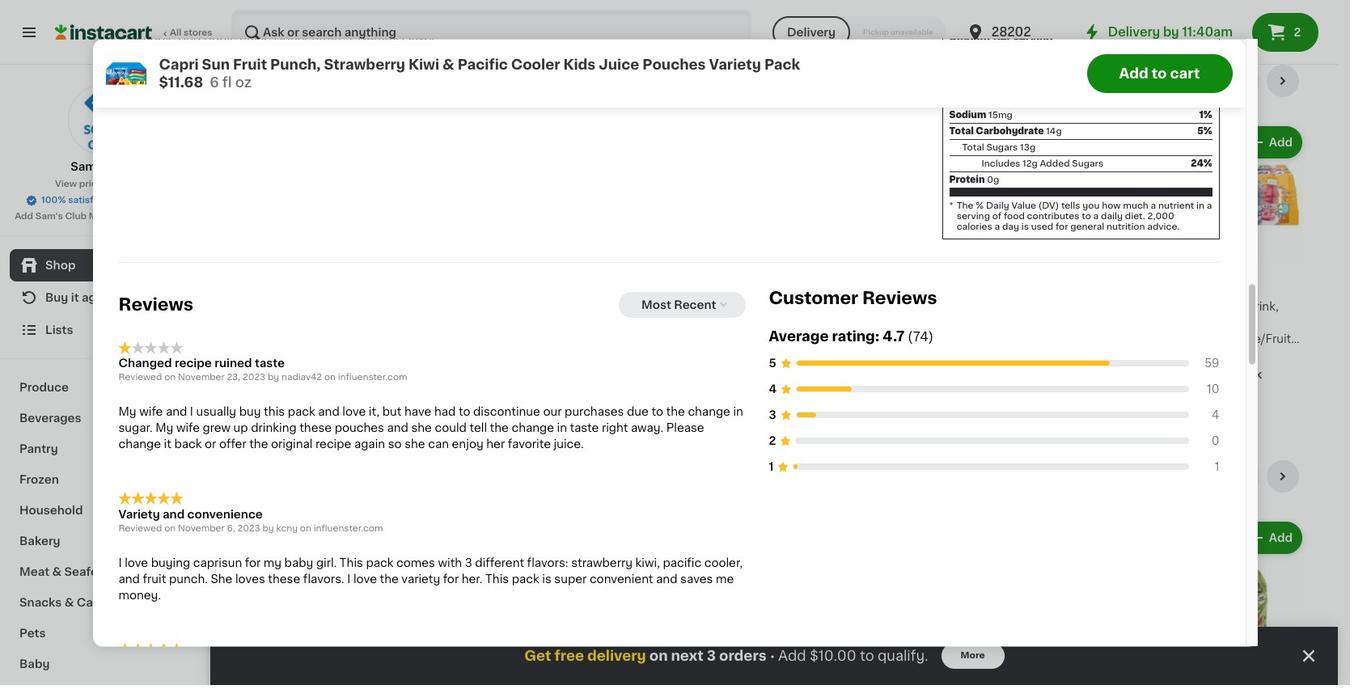 Task type: locate. For each thing, give the bounding box(es) containing it.
free
[[554, 650, 584, 663]]

10 inside 13 ocean spray juice drink variety pack 18 x 10 fl oz many in stock
[[729, 333, 742, 345]]

protein
[[949, 176, 985, 185]]

i right flavors.
[[347, 574, 351, 585]]

fruit for capri sun fruit punch, strawberry kiwi & pacific cooler kids juice pouches variety pack $11.68 6 fl oz
[[233, 57, 267, 70]]

service type group
[[772, 16, 946, 49]]

kiwi inside capri sun fruit punch, strawberry kiwi & pacific cooler kids juice pouches variety pack $11.68 6 fl oz
[[409, 57, 439, 70]]

2 lemonade from the left
[[916, 317, 976, 328]]

% inside * the % daily value (dv) tells you how much a nutrient in a serving of food contributes to a daily diet. 2,000 calories a day is used for general nutrition advice.
[[976, 202, 984, 211]]

1 vertical spatial cooler
[[284, 333, 322, 345]]

i down bakery link
[[119, 557, 122, 569]]

sun inside capri sun fruit punch, strawberry kiwi & pacific cooler kids juice pouches variety pack $11.68 6 fl oz
[[202, 57, 230, 70]]

2 reviewed from the top
[[119, 524, 162, 533]]

0 vertical spatial total
[[949, 127, 974, 136]]

reviews up natural
[[862, 290, 937, 307]]

1 vertical spatial %
[[976, 202, 984, 211]]

0 vertical spatial daily
[[1153, 79, 1179, 88]]

sugar.
[[119, 423, 153, 434]]

member's inside member's mark strawberry lemonade
[[550, 301, 607, 312]]

1 horizontal spatial lb
[[580, 1, 591, 12]]

6 right $11.68
[[210, 75, 219, 88]]

for up the 'loves'
[[245, 557, 261, 569]]

$11.68
[[159, 75, 203, 88]]

pouches down 16
[[643, 57, 706, 70]]

1 horizontal spatial is
[[1021, 223, 1029, 232]]

2 vertical spatial 10
[[1207, 384, 1219, 395]]

produce
[[19, 382, 69, 393]]

40
[[243, 366, 259, 377]]

taste inside changed recipe ruined taste reviewed on november 23, 2023 by nadiav42 on influenster.com
[[255, 358, 285, 369]]

pack up 'eligible'
[[288, 407, 315, 418]]

pacific
[[663, 557, 701, 569]]

1 all from the top
[[1150, 75, 1163, 87]]

0 horizontal spatial member's
[[550, 301, 607, 312]]

1 horizontal spatial pouches
[[643, 57, 706, 70]]

pack right 23,
[[243, 366, 270, 377]]

and inside variety and convenience reviewed on november 6, 2023 by kcny on influenster.com
[[163, 509, 185, 520]]

a
[[1151, 202, 1156, 211], [1207, 202, 1212, 211], [1093, 212, 1099, 221], [995, 223, 1000, 232]]

1 vertical spatial punch,
[[329, 301, 368, 312]]

next
[[671, 650, 704, 663]]

is right day
[[1021, 223, 1029, 232]]

variety up bakery link
[[119, 509, 160, 520]]

0 horizontal spatial change
[[119, 439, 161, 450]]

original
[[271, 439, 313, 450]]

many inside '24 x 10 fl oz many in stock'
[[1181, 369, 1214, 380]]

40 x 6 fl oz many in stock
[[243, 366, 340, 396]]

capri inside 'capri sun fruit punch, strawberry kiwi & pacific cooler kids juice pouches variety pack'
[[243, 301, 273, 312]]

lemonade
[[615, 317, 676, 328], [916, 317, 976, 328]]

to inside button
[[1152, 66, 1167, 79]]

add button
[[931, 128, 993, 157], [1085, 128, 1147, 157], [1238, 128, 1301, 157], [316, 523, 379, 553], [1238, 523, 1301, 553]]

100%
[[41, 196, 66, 205]]

$4.66 element
[[857, 666, 998, 685]]

x for 2 x 86 fl oz
[[1021, 349, 1028, 361]]

view
[[1119, 75, 1147, 87], [55, 180, 77, 188], [1119, 471, 1147, 482]]

strawberry down $5.24 'element'
[[550, 317, 613, 328]]

nutrition
[[1107, 223, 1145, 232]]

2 many in stock button from the left
[[1011, 0, 1152, 37]]

it left back
[[164, 439, 171, 450]]

these down my
[[268, 574, 300, 585]]

6 right 40
[[271, 366, 279, 377]]

x inside "button"
[[560, 1, 567, 12]]

oz down natural
[[885, 333, 899, 345]]

the inside i love buying caprisun for my baby girl. this pack comes with 3 different flavors: strawberry kiwi, pacific cooler, and fruit punch. she loves these flavors. i love the variety for her. this pack is super convenient and saves me money.
[[380, 574, 399, 585]]

total carbohydrate 14g
[[949, 127, 1062, 136]]

x inside 40 x 6 fl oz many in stock
[[261, 366, 268, 377]]

1 horizontal spatial lemonade
[[916, 317, 976, 328]]

0 vertical spatial these
[[299, 423, 332, 434]]

0 vertical spatial 10
[[729, 333, 742, 345]]

variety up $5
[[329, 349, 369, 361]]

0 vertical spatial love
[[342, 407, 366, 418]]

pacific
[[458, 57, 508, 70], [243, 333, 281, 345]]

1 horizontal spatial 59
[[1204, 358, 1219, 369]]

1 horizontal spatial sam's
[[71, 161, 105, 172]]

2 all from the top
[[1150, 471, 1163, 482]]

1 reviewed from the top
[[119, 373, 162, 382]]

delivery for delivery by 11:40am
[[1108, 26, 1160, 38]]

all stores link
[[55, 10, 214, 55]]

she down 'have' at the bottom
[[411, 423, 432, 434]]

orders
[[719, 650, 767, 663]]

capri up ruined
[[243, 301, 273, 312]]

& right meat
[[52, 566, 62, 578]]

1 vertical spatial change
[[512, 423, 554, 434]]

0 horizontal spatial pacific
[[243, 333, 281, 345]]

lemonade for strawberry
[[615, 317, 676, 328]]

pack down "flavors:"
[[512, 574, 539, 585]]

right
[[602, 423, 628, 434]]

mark inside member's mark strawberry lemonade
[[610, 301, 638, 312]]

1 horizontal spatial 2
[[1011, 349, 1018, 361]]

1 lb from the left
[[426, 1, 437, 12]]

x for 40 x 6 fl oz many in stock
[[261, 366, 268, 377]]

save inside spend $32, save $5 see eligible items
[[313, 408, 340, 419]]

capri for capri sun fruit punch, strawberry kiwi & pacific cooler kids juice pouches variety pack $11.68 6 fl oz
[[159, 57, 199, 70]]

24 x 10 fl oz many in stock
[[1165, 349, 1262, 380]]

0 vertical spatial sugars
[[986, 143, 1018, 152]]

these inside i love buying caprisun for my baby girl. this pack comes with 3 different flavors: strawberry kiwi, pacific cooler, and fruit punch. she loves these flavors. i love the variety for her. this pack is super convenient and saves me money.
[[268, 574, 300, 585]]

strawberry for capri sun fruit punch, strawberry kiwi & pacific cooler kids juice pouches variety pack
[[243, 317, 305, 328]]

meat & seafood
[[19, 566, 113, 578]]

& up 40 x 6 fl oz many in stock
[[334, 317, 343, 328]]

x inside '24 x 10 fl oz many in stock'
[[1182, 349, 1189, 361]]

None search field
[[231, 10, 751, 55]]

product group
[[704, 0, 845, 45], [243, 123, 383, 439], [704, 123, 845, 384], [857, 123, 998, 370], [1011, 123, 1152, 386], [1165, 123, 1306, 386], [243, 519, 383, 685], [1165, 519, 1306, 685]]

it
[[71, 292, 79, 303], [164, 439, 171, 450]]

this down different
[[485, 574, 509, 585]]

is inside * the % daily value (dv) tells you how much a nutrient in a serving of food contributes to a daily diet. 2,000 calories a day is used for general nutrition advice.
[[1021, 223, 1029, 232]]

juice.
[[554, 439, 584, 450]]

variety inside 'capri sun fruit punch, strawberry kiwi & pacific cooler kids juice pouches variety pack'
[[329, 349, 369, 361]]

by right 40
[[268, 373, 279, 382]]

juice inside capri sun fruit punch, strawberry kiwi & pacific cooler kids juice pouches variety pack $11.68 6 fl oz
[[599, 57, 639, 70]]

my right 'sugar.' at the left
[[155, 423, 173, 434]]

3 x 3 lb
[[396, 1, 437, 12]]

add to cart button
[[1087, 53, 1232, 92]]

buy it again link
[[10, 282, 197, 314]]

fruit inside capri sun fruit punch, strawberry kiwi & pacific cooler kids juice pouches variety pack $11.68 6 fl oz
[[233, 57, 267, 70]]

fruit
[[233, 57, 267, 70], [243, 72, 285, 89], [301, 301, 326, 312]]

1 horizontal spatial capri
[[243, 301, 273, 312]]

for down with
[[443, 574, 459, 585]]

a down you
[[1093, 212, 1099, 221]]

2 1 from the left
[[1215, 461, 1219, 473]]

0 horizontal spatial 1
[[769, 461, 774, 473]]

view for view pricing policy
[[55, 180, 77, 188]]

0 horizontal spatial kids
[[325, 333, 350, 345]]

member's inside member's mark natural lemonade 52 fl oz
[[857, 301, 914, 312]]

0 horizontal spatial cooler
[[284, 333, 322, 345]]

in inside 13 ocean spray juice drink variety pack 18 x 10 fl oz many in stock
[[755, 353, 766, 364]]

and up back
[[166, 407, 187, 418]]

fl down the pineapple/grape/fruit
[[1208, 349, 1215, 361]]

kiwi inside 'capri sun fruit punch, strawberry kiwi & pacific cooler kids juice pouches variety pack'
[[308, 317, 331, 328]]

how
[[1102, 202, 1121, 211]]

juice inside welch's juice drink, orange pineapple/grape/fruit punch flavored, 24 pack
[[1212, 301, 1243, 312]]

x for 5 x 5 lb
[[560, 1, 567, 12]]

1 vertical spatial kids
[[325, 333, 350, 345]]

welch's
[[1165, 301, 1209, 312]]

comes
[[396, 557, 435, 569]]

0 vertical spatial reviewed
[[119, 373, 162, 382]]

on right 'kcny'
[[300, 524, 311, 533]]

lemonade up (74)
[[916, 317, 976, 328]]

view for view all (40+)
[[1119, 471, 1147, 482]]

please
[[666, 423, 704, 434]]

1 vertical spatial 4
[[1212, 410, 1219, 421]]

punch, inside capri sun fruit punch, strawberry kiwi & pacific cooler kids juice pouches variety pack $11.68 6 fl oz
[[270, 57, 321, 70]]

change up please
[[688, 407, 730, 418]]

5 inside product group
[[867, 277, 880, 295]]

1 horizontal spatial this
[[485, 574, 509, 585]]

all for (40+)
[[1150, 471, 1163, 482]]

0 horizontal spatial delivery
[[787, 27, 836, 38]]

mark down $5.24 'element'
[[610, 301, 638, 312]]

1 vertical spatial daily
[[986, 202, 1009, 211]]

lb
[[426, 1, 437, 12], [580, 1, 591, 12]]

it right buy at the top left of page
[[71, 292, 79, 303]]

0 vertical spatial capri
[[159, 57, 199, 70]]

item carousel region containing view all (40+)
[[243, 460, 1306, 685]]

kids down 5 x 5 lb
[[563, 57, 596, 70]]

0 vertical spatial influenster.com
[[338, 373, 407, 382]]

punch,
[[270, 57, 321, 70], [329, 301, 368, 312]]

fl inside capri sun fruit punch, strawberry kiwi & pacific cooler kids juice pouches variety pack $11.68 6 fl oz
[[222, 75, 232, 88]]

i love buying caprisun for my baby girl. this pack comes with 3 different flavors: strawberry kiwi, pacific cooler, and fruit punch. she loves these flavors. i love the variety for her. this pack is super convenient and saves me money.
[[119, 557, 743, 601]]

lb for 5 x 5 lb
[[580, 1, 591, 12]]

reviewed inside changed recipe ruined taste reviewed on november 23, 2023 by nadiav42 on influenster.com
[[119, 373, 162, 382]]

november left 23,
[[178, 373, 225, 382]]

in inside * the % daily value (dv) tells you how much a nutrient in a serving of food contributes to a daily diet. 2,000 calories a day is used for general nutrition advice.
[[1196, 202, 1204, 211]]

by down 12
[[1163, 26, 1179, 38]]

1 vertical spatial pacific
[[243, 333, 281, 345]]

kids inside capri sun fruit punch, strawberry kiwi & pacific cooler kids juice pouches variety pack $11.68 6 fl oz
[[563, 57, 596, 70]]

2 vertical spatial fruit
[[301, 301, 326, 312]]

kids inside 'capri sun fruit punch, strawberry kiwi & pacific cooler kids juice pouches variety pack'
[[325, 333, 350, 345]]

fruit inside 'capri sun fruit punch, strawberry kiwi & pacific cooler kids juice pouches variety pack'
[[301, 301, 326, 312]]

different
[[475, 557, 524, 569]]

snacks
[[19, 597, 62, 608]]

pack inside my wife and i usually buy this pack and love it, but have had to discontinue our purchases due to the change in sugar. my wife grew up drinking these pouches and she could tell the change in taste right away. please change it back or offer the original recipe again so she can enjoy her favorite juice.
[[288, 407, 315, 418]]

2 horizontal spatial for
[[1056, 223, 1068, 232]]

0 horizontal spatial 2
[[769, 435, 776, 447]]

x
[[407, 1, 413, 12], [560, 1, 567, 12], [719, 333, 726, 345], [1021, 349, 1028, 361], [1182, 349, 1189, 361], [261, 366, 268, 377]]

1%
[[1199, 111, 1212, 120]]

is inside i love buying caprisun for my baby girl. this pack comes with 3 different flavors: strawberry kiwi, pacific cooler, and fruit punch. she loves these flavors. i love the variety for her. this pack is super convenient and saves me money.
[[542, 574, 552, 585]]

0 horizontal spatial 24
[[882, 277, 894, 287]]

the
[[957, 202, 974, 211]]

1 item carousel region from the top
[[243, 65, 1306, 447]]

serving inside amount per serving 60
[[1013, 35, 1053, 44]]

oz right the into in the left top of the page
[[235, 75, 252, 88]]

1 vertical spatial serving
[[957, 212, 990, 221]]

love inside my wife and i usually buy this pack and love it, but have had to discontinue our purchases due to the change in sugar. my wife grew up drinking these pouches and she could tell the change in taste right away. please change it back or offer the original recipe again so she can enjoy her favorite juice.
[[342, 407, 366, 418]]

$16.01 element
[[1165, 270, 1306, 298]]

kiwi down 3 x 3 lb
[[409, 57, 439, 70]]

1 horizontal spatial cooler
[[511, 57, 560, 70]]

save down the guarantee
[[161, 212, 182, 221]]

serving up 'calories'
[[957, 212, 990, 221]]

1 vertical spatial she
[[405, 439, 425, 450]]

produce link
[[10, 372, 197, 403]]

pricing
[[79, 180, 111, 188]]

sponsored badge image
[[704, 32, 753, 41]]

23,
[[227, 373, 240, 382]]

$8.14 element
[[396, 666, 537, 685]]

2 vertical spatial for
[[443, 574, 459, 585]]

could
[[435, 423, 467, 434]]

sugars right the 'added'
[[1072, 160, 1104, 169]]

0 horizontal spatial punch,
[[270, 57, 321, 70]]

fl inside 13 ocean spray juice drink variety pack 18 x 10 fl oz many in stock
[[744, 333, 752, 345]]

juice
[[599, 57, 639, 70], [289, 72, 339, 89], [780, 301, 811, 312], [1212, 301, 1243, 312], [243, 349, 274, 361]]

oz down the pineapple/grape/fruit
[[1218, 349, 1232, 361]]

in
[[294, 4, 305, 15], [1063, 20, 1073, 32], [1196, 202, 1204, 211], [755, 353, 766, 364], [909, 353, 920, 364], [1063, 369, 1073, 380], [1216, 369, 1227, 380], [294, 385, 305, 396], [733, 407, 743, 418], [557, 423, 567, 434]]

0 vertical spatial fruit
[[233, 57, 267, 70]]

stores
[[184, 28, 212, 37]]

0 horizontal spatial strawberry
[[243, 317, 305, 328]]

reviewed up buying
[[119, 524, 162, 533]]

2 horizontal spatial change
[[688, 407, 730, 418]]

1 horizontal spatial kiwi
[[409, 57, 439, 70]]

lb inside 'button'
[[426, 1, 437, 12]]

cooler inside 'capri sun fruit punch, strawberry kiwi & pacific cooler kids juice pouches variety pack'
[[284, 333, 322, 345]]

1 horizontal spatial save
[[313, 408, 340, 419]]

pacific inside capri sun fruit punch, strawberry kiwi & pacific cooler kids juice pouches variety pack $11.68 6 fl oz
[[458, 57, 508, 70]]

loves
[[235, 574, 265, 585]]

1 mark from the left
[[610, 301, 638, 312]]

0 vertical spatial punch,
[[270, 57, 321, 70]]

16 oz
[[704, 17, 733, 28]]

flavored,
[[1204, 349, 1255, 361]]

product group containing 5
[[857, 123, 998, 370]]

1 november from the top
[[178, 373, 225, 382]]

spray
[[744, 301, 777, 312]]

0 vertical spatial taste
[[255, 358, 285, 369]]

total down 'sodium'
[[949, 127, 974, 136]]

item carousel region containing 13
[[243, 65, 1306, 447]]

natural
[[857, 317, 913, 328]]

fruit up pouch.
[[233, 57, 267, 70]]

16
[[704, 17, 716, 28]]

1 vertical spatial is
[[542, 574, 552, 585]]

oz inside button
[[719, 17, 733, 28]]

pacific up changed recipe ruined taste reviewed on november 23, 2023 by nadiav42 on influenster.com
[[243, 333, 281, 345]]

2 horizontal spatial 2
[[1294, 27, 1301, 38]]

delivery by 11:40am
[[1108, 26, 1233, 38]]

pack down delivery button
[[764, 57, 800, 70]]

0 horizontal spatial pouches
[[277, 349, 326, 361]]

shop
[[45, 260, 76, 271]]

1 horizontal spatial my
[[155, 423, 173, 434]]

item carousel region
[[243, 65, 1306, 447], [243, 460, 1306, 685]]

0 horizontal spatial capri
[[159, 57, 199, 70]]

1 vertical spatial influenster.com
[[314, 524, 383, 533]]

3 x 3 lb button
[[396, 0, 537, 15]]

%
[[1143, 79, 1151, 88], [976, 202, 984, 211]]

1 horizontal spatial pacific
[[458, 57, 508, 70]]

(20+)
[[1166, 75, 1197, 87]]

24 inside 5 24
[[882, 277, 894, 287]]

pantry link
[[10, 434, 197, 464]]

2023 right 23,
[[243, 373, 265, 382]]

& down 3 x 3 lb 'button'
[[443, 57, 454, 70]]

strawberry up fruit juice at the top left of page
[[324, 57, 405, 70]]

november
[[178, 373, 225, 382], [178, 524, 225, 533]]

cooler inside capri sun fruit punch, strawberry kiwi & pacific cooler kids juice pouches variety pack $11.68 6 fl oz
[[511, 57, 560, 70]]

fruit right the into in the left top of the page
[[243, 72, 285, 89]]

1 member's from the left
[[550, 301, 607, 312]]

her.
[[462, 574, 483, 585]]

10 right 18
[[729, 333, 742, 345]]

2 mark from the left
[[917, 301, 945, 312]]

oz down spray
[[755, 333, 769, 345]]

capri for capri sun fruit punch, strawberry kiwi & pacific cooler kids juice pouches variety pack
[[243, 301, 273, 312]]

3
[[396, 1, 404, 12], [416, 1, 424, 12], [769, 410, 776, 421], [465, 557, 472, 569], [707, 650, 716, 663]]

1 lemonade from the left
[[615, 317, 676, 328]]

treatment tracker modal dialog
[[210, 627, 1338, 685]]

many down ocean
[[720, 353, 753, 364]]

0 vertical spatial serving
[[1013, 35, 1053, 44]]

capri inside capri sun fruit punch, strawberry kiwi & pacific cooler kids juice pouches variety pack $11.68 6 fl oz
[[159, 57, 199, 70]]

recipe left ruined
[[175, 358, 212, 369]]

sun inside 'capri sun fruit punch, strawberry kiwi & pacific cooler kids juice pouches variety pack'
[[276, 301, 298, 312]]

product group containing 16 oz
[[704, 0, 845, 45]]

oz up the sponsored badge image
[[719, 17, 733, 28]]

it inside my wife and i usually buy this pack and love it, but have had to discontinue our purchases due to the change in sugar. my wife grew up drinking these pouches and she could tell the change in taste right away. please change it back or offer the original recipe again so she can enjoy her favorite juice.
[[164, 439, 171, 450]]

and
[[166, 407, 187, 418], [318, 407, 340, 418], [387, 423, 408, 434], [163, 509, 185, 520], [119, 574, 140, 585], [656, 574, 677, 585]]

stock inside '24 x 10 fl oz many in stock'
[[1230, 369, 1262, 380]]

1 horizontal spatial 10
[[1192, 349, 1205, 361]]

ruined
[[215, 358, 252, 369]]

$10.00
[[810, 650, 856, 663]]

orange
[[1165, 317, 1207, 328]]

1 horizontal spatial 1
[[1215, 461, 1219, 473]]

0 horizontal spatial recipe
[[175, 358, 212, 369]]

1 vertical spatial my
[[155, 423, 173, 434]]

0 vertical spatial this
[[340, 557, 363, 569]]

by left 'kcny'
[[262, 524, 274, 533]]

variety inside variety and convenience reviewed on november 6, 2023 by kcny on influenster.com
[[119, 509, 160, 520]]

1 vertical spatial view
[[55, 180, 77, 188]]

wife up back
[[176, 423, 200, 434]]

★★★★★
[[119, 342, 183, 355], [243, 349, 299, 361], [243, 349, 299, 361], [119, 492, 183, 505], [119, 492, 183, 505], [119, 643, 183, 656], [119, 643, 183, 656]]

view all (40+)
[[1119, 471, 1197, 482]]

1 horizontal spatial sun
[[276, 301, 298, 312]]

1 horizontal spatial delivery
[[1108, 26, 1160, 38]]

1 horizontal spatial punch,
[[329, 301, 368, 312]]

variety down ocean
[[704, 317, 743, 328]]

on
[[164, 373, 176, 382], [324, 373, 336, 382], [164, 524, 176, 533], [300, 524, 311, 533], [649, 650, 668, 663]]

1 vertical spatial 2
[[1011, 349, 1018, 361]]

2 lb from the left
[[580, 1, 591, 12]]

member's up natural
[[857, 301, 914, 312]]

pack inside 'capri sun fruit punch, strawberry kiwi & pacific cooler kids juice pouches variety pack'
[[243, 366, 270, 377]]

and up money.
[[119, 574, 140, 585]]

cooler for capri sun fruit punch, strawberry kiwi & pacific cooler kids juice pouches variety pack $11.68 6 fl oz
[[511, 57, 560, 70]]

pacific inside 'capri sun fruit punch, strawberry kiwi & pacific cooler kids juice pouches variety pack'
[[243, 333, 281, 345]]

kiwi up nadiav42
[[308, 317, 331, 328]]

on down changed
[[164, 373, 176, 382]]

4 up 0
[[1212, 410, 1219, 421]]

fl inside member's mark natural lemonade 52 fl oz
[[875, 333, 883, 345]]

oz inside member's mark natural lemonade 52 fl oz
[[885, 333, 899, 345]]

1 vertical spatial all
[[1150, 471, 1163, 482]]

pacific down 3 x 3 lb 'button'
[[458, 57, 508, 70]]

favorite
[[508, 439, 551, 450]]

reviewed
[[119, 373, 162, 382], [119, 524, 162, 533]]

daily inside % daily value* 0%
[[1153, 79, 1179, 88]]

pouches
[[643, 57, 706, 70], [277, 349, 326, 361]]

this
[[340, 557, 363, 569], [485, 574, 509, 585]]

to
[[1152, 66, 1167, 79], [149, 212, 158, 221], [1082, 212, 1091, 221], [459, 407, 470, 418], [652, 407, 663, 418], [860, 650, 874, 663]]

had
[[434, 407, 456, 418]]

(dv)
[[1038, 202, 1059, 211]]

with
[[438, 557, 462, 569]]

0 horizontal spatial wife
[[139, 407, 163, 418]]

24 right the flavored,
[[1258, 349, 1273, 361]]

mark inside member's mark natural lemonade 52 fl oz
[[917, 301, 945, 312]]

cooler down 5 x 5 lb
[[511, 57, 560, 70]]

lemonade for natural
[[916, 317, 976, 328]]

2 vertical spatial change
[[119, 439, 161, 450]]

these down $32,
[[299, 423, 332, 434]]

oz right 12
[[1180, 1, 1193, 12]]

strawberry for capri sun fruit punch, strawberry kiwi & pacific cooler kids juice pouches variety pack $11.68 6 fl oz
[[324, 57, 405, 70]]

many down punch
[[1181, 369, 1214, 380]]

and up buying
[[163, 509, 185, 520]]

she
[[411, 423, 432, 434], [405, 439, 425, 450]]

club up policy
[[108, 161, 136, 172]]

change up favorite
[[512, 423, 554, 434]]

used
[[1031, 223, 1053, 232]]

4.7
[[883, 330, 904, 343]]

24 inside '24 x 10 fl oz many in stock'
[[1165, 349, 1180, 361]]

fl right 86
[[1049, 349, 1057, 361]]

fl down spray
[[744, 333, 752, 345]]

0 horizontal spatial 59
[[574, 673, 587, 683]]

kids for capri sun fruit punch, strawberry kiwi & pacific cooler kids juice pouches variety pack $11.68 6 fl oz
[[563, 57, 596, 70]]

sun
[[202, 57, 230, 70], [276, 301, 298, 312]]

more button
[[941, 643, 1004, 669]]

0 horizontal spatial lb
[[426, 1, 437, 12]]

change down 'sugar.' at the left
[[119, 439, 161, 450]]

taste up nadiav42
[[255, 358, 285, 369]]

delivery inside button
[[787, 27, 836, 38]]

x inside 'button'
[[407, 1, 413, 12]]

$5.24 element
[[550, 270, 691, 298]]

sam's up pricing
[[71, 161, 105, 172]]

cooler up nadiav42
[[284, 333, 322, 345]]

0 vertical spatial 59
[[1204, 358, 1219, 369]]

1 horizontal spatial it
[[164, 439, 171, 450]]

0 horizontal spatial is
[[542, 574, 552, 585]]

fl right 52
[[875, 333, 883, 345]]

1 horizontal spatial pack
[[366, 557, 394, 569]]

1 horizontal spatial change
[[512, 423, 554, 434]]

2 item carousel region from the top
[[243, 460, 1306, 685]]

punch, inside 'capri sun fruit punch, strawberry kiwi & pacific cooler kids juice pouches variety pack'
[[329, 301, 368, 312]]

59 right $
[[574, 673, 587, 683]]

0 horizontal spatial it
[[71, 292, 79, 303]]

0 vertical spatial for
[[1056, 223, 1068, 232]]

member's for member's mark natural lemonade 52 fl oz
[[857, 301, 914, 312]]

lemonade inside member's mark natural lemonade 52 fl oz
[[916, 317, 976, 328]]

1 vertical spatial again
[[354, 439, 385, 450]]

0 horizontal spatial sugars
[[986, 143, 1018, 152]]

2 horizontal spatial pack
[[512, 574, 539, 585]]

reviewed down changed
[[119, 373, 162, 382]]

sun up changed recipe ruined taste reviewed on november 23, 2023 by nadiav42 on influenster.com
[[276, 301, 298, 312]]

sam's down 100%
[[35, 212, 63, 221]]

2 horizontal spatial i
[[347, 574, 351, 585]]

see
[[243, 425, 265, 437]]

a down of
[[995, 223, 1000, 232]]

13
[[713, 277, 735, 295]]

for down contributes
[[1056, 223, 1068, 232]]

total for total sugars 13g
[[962, 143, 984, 152]]

0 horizontal spatial sun
[[202, 57, 230, 70]]

serving inside * the % daily value (dv) tells you how much a nutrient in a serving of food contributes to a daily diet. 2,000 calories a day is used for general nutrition advice.
[[957, 212, 990, 221]]

lemonade inside member's mark strawberry lemonade
[[615, 317, 676, 328]]

strawberry inside 'capri sun fruit punch, strawberry kiwi & pacific cooler kids juice pouches variety pack'
[[243, 317, 305, 328]]

love
[[342, 407, 366, 418], [125, 557, 148, 569], [353, 574, 377, 585]]

reviewed inside variety and convenience reviewed on november 6, 2023 by kcny on influenster.com
[[119, 524, 162, 533]]

2 november from the top
[[178, 524, 225, 533]]

2023 inside changed recipe ruined taste reviewed on november 23, 2023 by nadiav42 on influenster.com
[[243, 373, 265, 382]]

pouches up nadiav42
[[277, 349, 326, 361]]

2 member's from the left
[[857, 301, 914, 312]]

more
[[961, 651, 985, 660]]

pouches inside capri sun fruit punch, strawberry kiwi & pacific cooler kids juice pouches variety pack $11.68 6 fl oz
[[643, 57, 706, 70]]



Task type: vqa. For each thing, say whether or not it's contained in the screenshot.
Alcohol Button
no



Task type: describe. For each thing, give the bounding box(es) containing it.
kiwi for capri sun fruit punch, strawberry kiwi & pacific cooler kids juice pouches variety pack $11.68 6 fl oz
[[409, 57, 439, 70]]

frozen link
[[10, 464, 197, 495]]

add sam's club membership to save link
[[15, 210, 192, 223]]

100% satisfaction guarantee button
[[25, 191, 181, 207]]

member's mark strawberry lemonade
[[550, 301, 676, 328]]

52
[[857, 333, 872, 345]]

1 vertical spatial sam's
[[35, 212, 63, 221]]

on right nadiav42
[[324, 373, 336, 382]]

caprisun
[[193, 557, 242, 569]]

delivery button
[[772, 16, 850, 49]]

includes 12g added sugars
[[982, 160, 1104, 169]]

i inside my wife and i usually buy this pack and love it, but have had to discontinue our purchases due to the change in sugar. my wife grew up drinking these pouches and she could tell the change in taste right away. please change it back or offer the original recipe again so she can enjoy her favorite juice.
[[190, 407, 193, 418]]

1 vertical spatial love
[[125, 557, 148, 569]]

flavors:
[[527, 557, 568, 569]]

juice inside 13 ocean spray juice drink variety pack 18 x 10 fl oz many in stock
[[780, 301, 811, 312]]

many up amount per serving 60
[[1027, 20, 1060, 32]]

recipe inside changed recipe ruined taste reviewed on november 23, 2023 by nadiav42 on influenster.com
[[175, 358, 212, 369]]

and up items on the bottom left
[[318, 407, 340, 418]]

0 vertical spatial sam's
[[71, 161, 105, 172]]

10 inside '24 x 10 fl oz many in stock'
[[1192, 349, 1205, 361]]

rating:
[[832, 330, 880, 343]]

13g
[[1020, 143, 1036, 152]]

1 many in stock button from the left
[[243, 0, 383, 21]]

a right nutrient
[[1207, 202, 1212, 211]]

away.
[[631, 423, 663, 434]]

$5
[[343, 408, 358, 419]]

product group containing capri sun fruit punch, strawberry kiwi & pacific cooler kids juice pouches variety pack
[[243, 123, 383, 439]]

member's for member's mark strawberry lemonade
[[550, 301, 607, 312]]

x for 24 x 10 fl oz many in stock
[[1182, 349, 1189, 361]]

0 horizontal spatial again
[[82, 292, 114, 303]]

nutrient
[[1158, 202, 1194, 211]]

3 inside get free delivery on next 3 orders • add $10.00 to qualify.
[[707, 650, 716, 663]]

but
[[382, 407, 402, 418]]

1 vertical spatial 59
[[574, 673, 587, 683]]

2 vertical spatial pack
[[512, 574, 539, 585]]

12
[[1165, 1, 1177, 12]]

many in stock up fruit juice at the top left of page
[[259, 4, 340, 15]]

insert straw into pouch.
[[119, 87, 252, 98]]

view for view all (20+)
[[1119, 75, 1147, 87]]

0 vertical spatial club
[[108, 161, 136, 172]]

sodium 15mg
[[949, 111, 1013, 120]]

back
[[174, 439, 202, 450]]

1 horizontal spatial reviews
[[862, 290, 937, 307]]

1 vertical spatial fruit
[[243, 72, 285, 89]]

daily inside * the % daily value (dv) tells you how much a nutrient in a serving of food contributes to a daily diet. 2,000 calories a day is used for general nutrition advice.
[[986, 202, 1009, 211]]

guarantee
[[125, 196, 171, 205]]

pouches for capri sun fruit punch, strawberry kiwi & pacific cooler kids juice pouches variety pack $11.68 6 fl oz
[[643, 57, 706, 70]]

5 for 5 x 5 lb
[[550, 1, 558, 12]]

bakery link
[[10, 526, 197, 557]]

punch.
[[169, 574, 208, 585]]

0 horizontal spatial my
[[119, 407, 136, 418]]

this
[[264, 407, 285, 418]]

cooler for capri sun fruit punch, strawberry kiwi & pacific cooler kids juice pouches variety pack
[[284, 333, 322, 345]]

fl inside 40 x 6 fl oz many in stock
[[281, 366, 289, 377]]

0 horizontal spatial for
[[245, 557, 261, 569]]

by inside changed recipe ruined taste reviewed on november 23, 2023 by nadiav42 on influenster.com
[[268, 373, 279, 382]]

fl inside '24 x 10 fl oz many in stock'
[[1208, 349, 1215, 361]]

all
[[170, 28, 181, 37]]

0 horizontal spatial save
[[161, 212, 182, 221]]

fruit juice
[[243, 72, 339, 89]]

1 vertical spatial pack
[[366, 557, 394, 569]]

sun for capri sun fruit punch, strawberry kiwi & pacific cooler kids juice pouches variety pack
[[276, 301, 298, 312]]

pack inside 13 ocean spray juice drink variety pack 18 x 10 fl oz many in stock
[[746, 317, 774, 328]]

baby link
[[10, 649, 197, 680]]

convenience
[[187, 509, 263, 520]]

customer
[[769, 290, 858, 307]]

add inside get free delivery on next 3 orders • add $10.00 to qualify.
[[778, 650, 806, 663]]

product group containing 13
[[704, 123, 845, 384]]

0 horizontal spatial i
[[119, 557, 122, 569]]

punch, for capri sun fruit punch, strawberry kiwi & pacific cooler kids juice pouches variety pack
[[329, 301, 368, 312]]

the up her
[[490, 423, 509, 434]]

mark for natural
[[917, 301, 945, 312]]

kcny
[[276, 524, 298, 533]]

pack inside welch's juice drink, orange pineapple/grape/fruit punch flavored, 24 pack
[[1275, 349, 1303, 361]]

so
[[388, 439, 402, 450]]

by inside variety and convenience reviewed on november 6, 2023 by kcny on influenster.com
[[262, 524, 274, 533]]

convenient
[[590, 574, 653, 585]]

0 vertical spatial by
[[1163, 26, 1179, 38]]

to inside get free delivery on next 3 orders • add $10.00 to qualify.
[[860, 650, 874, 663]]

eligible
[[268, 425, 310, 437]]

0%
[[1197, 95, 1212, 104]]

mark for strawberry
[[610, 301, 638, 312]]

stock inside 13 ocean spray juice drink variety pack 18 x 10 fl oz many in stock
[[769, 353, 801, 364]]

1 horizontal spatial wife
[[176, 423, 200, 434]]

she
[[211, 574, 232, 585]]

many inside 40 x 6 fl oz many in stock
[[259, 385, 291, 396]]

pacific for capri sun fruit punch, strawberry kiwi & pacific cooler kids juice pouches variety pack $11.68 6 fl oz
[[458, 57, 508, 70]]

delivery by 11:40am link
[[1082, 23, 1233, 42]]

0 vertical spatial wife
[[139, 407, 163, 418]]

november inside variety and convenience reviewed on november 6, 2023 by kcny on influenster.com
[[178, 524, 225, 533]]

1 horizontal spatial 4
[[1212, 410, 1219, 421]]

sam's club
[[71, 161, 136, 172]]

meat & seafood link
[[10, 557, 197, 587]]

6 inside capri sun fruit punch, strawberry kiwi & pacific cooler kids juice pouches variety pack $11.68 6 fl oz
[[210, 75, 219, 88]]

& left candy
[[64, 597, 74, 608]]

* the % daily value (dv) tells you how much a nutrient in a serving of food contributes to a daily diet. 2,000 calories a day is used for general nutrition advice.
[[949, 202, 1212, 232]]

on up buying
[[164, 524, 176, 533]]

kiwi,
[[635, 557, 660, 569]]

carbohydrate
[[976, 127, 1044, 136]]

add to cart
[[1119, 66, 1200, 79]]

container
[[1196, 1, 1252, 12]]

directions
[[119, 59, 179, 71]]

0 horizontal spatial this
[[340, 557, 363, 569]]

5%
[[1198, 127, 1212, 136]]

24%
[[1191, 160, 1212, 169]]

view all (20+) button
[[1113, 65, 1215, 97]]

0 vertical spatial 4
[[769, 384, 777, 395]]

recipe inside my wife and i usually buy this pack and love it, but have had to discontinue our purchases due to the change in sugar. my wife grew up drinking these pouches and she could tell the change in taste right away. please change it back or offer the original recipe again so she can enjoy her favorite juice.
[[315, 439, 351, 450]]

punch
[[1165, 349, 1201, 361]]

qualify.
[[878, 650, 928, 663]]

kiwi for capri sun fruit punch, strawberry kiwi & pacific cooler kids juice pouches variety pack
[[308, 317, 331, 328]]

3 inside i love buying caprisun for my baby girl. this pack comes with 3 different flavors: strawberry kiwi, pacific cooler, and fruit punch. she loves these flavors. i love the variety for her. this pack is super convenient and saves me money.
[[465, 557, 472, 569]]

many up fruit juice at the top left of page
[[259, 4, 291, 15]]

and down "pacific"
[[656, 574, 677, 585]]

add inside product group
[[962, 137, 985, 148]]

a up 2,000
[[1151, 202, 1156, 211]]

1 vertical spatial this
[[485, 574, 509, 585]]

sun for capri sun fruit punch, strawberry kiwi & pacific cooler kids juice pouches variety pack $11.68 6 fl oz
[[202, 57, 230, 70]]

seafood
[[64, 566, 113, 578]]

spend $32, save $5 see eligible items
[[243, 408, 358, 437]]

oz right 86
[[1059, 349, 1073, 361]]

strawberry inside member's mark strawberry lemonade
[[550, 317, 613, 328]]

tell
[[470, 423, 487, 434]]

shop link
[[10, 249, 197, 282]]

taste inside my wife and i usually buy this pack and love it, but have had to discontinue our purchases due to the change in sugar. my wife grew up drinking these pouches and she could tell the change in taste right away. please change it back or offer the original recipe again so she can enjoy her favorite juice.
[[570, 423, 599, 434]]

punch, for capri sun fruit punch, strawberry kiwi & pacific cooler kids juice pouches variety pack $11.68 6 fl oz
[[270, 57, 321, 70]]

x for 3 x 3 lb
[[407, 1, 413, 12]]

our
[[543, 407, 562, 418]]

influenster.com inside variety and convenience reviewed on november 6, 2023 by kcny on influenster.com
[[314, 524, 383, 533]]

the down see
[[249, 439, 268, 450]]

0 vertical spatial she
[[411, 423, 432, 434]]

grew
[[203, 423, 231, 434]]

& inside 'capri sun fruit punch, strawberry kiwi & pacific cooler kids juice pouches variety pack'
[[334, 317, 343, 328]]

for inside * the % daily value (dv) tells you how much a nutrient in a serving of food contributes to a daily diet. 2,000 calories a day is used for general nutrition advice.
[[1056, 223, 1068, 232]]

many down 4.7
[[874, 353, 906, 364]]

money.
[[119, 590, 161, 601]]

nadiav42
[[282, 373, 322, 382]]

changed recipe ruined taste reviewed on november 23, 2023 by nadiav42 on influenster.com
[[119, 358, 407, 382]]

sam's club logo image
[[68, 84, 139, 155]]

meat
[[19, 566, 49, 578]]

5 for 5
[[769, 358, 776, 369]]

2 vertical spatial 2
[[769, 435, 776, 447]]

24 inside welch's juice drink, orange pineapple/grape/fruit punch flavored, 24 pack
[[1258, 349, 1273, 361]]

and up so at the left bottom of page
[[387, 423, 408, 434]]

0 vertical spatial change
[[688, 407, 730, 418]]

oz inside button
[[1180, 1, 1193, 12]]

oz inside capri sun fruit punch, strawberry kiwi & pacific cooler kids juice pouches variety pack $11.68 6 fl oz
[[235, 75, 252, 88]]

these inside my wife and i usually buy this pack and love it, but have had to discontinue our purchases due to the change in sugar. my wife grew up drinking these pouches and she could tell the change in taste right away. please change it back or offer the original recipe again so she can enjoy her favorite juice.
[[299, 423, 332, 434]]

fruit for capri sun fruit punch, strawberry kiwi & pacific cooler kids juice pouches variety pack
[[301, 301, 326, 312]]

much
[[1123, 202, 1149, 211]]

discontinue
[[473, 407, 540, 418]]

flavors.
[[303, 574, 344, 585]]

many in stock up amount per serving 60
[[1027, 20, 1109, 32]]

86
[[1031, 349, 1046, 361]]

6 inside 40 x 6 fl oz many in stock
[[271, 366, 279, 377]]

pouches
[[335, 423, 384, 434]]

many inside 13 ocean spray juice drink variety pack 18 x 10 fl oz many in stock
[[720, 353, 753, 364]]

in inside '24 x 10 fl oz many in stock'
[[1216, 369, 1227, 380]]

pacific for capri sun fruit punch, strawberry kiwi & pacific cooler kids juice pouches variety pack
[[243, 333, 281, 345]]

& inside capri sun fruit punch, strawberry kiwi & pacific cooler kids juice pouches variety pack $11.68 6 fl oz
[[443, 57, 454, 70]]

juice inside 'capri sun fruit punch, strawberry kiwi & pacific cooler kids juice pouches variety pack'
[[243, 349, 274, 361]]

5 for 5 24
[[867, 277, 880, 295]]

16 oz button
[[704, 0, 845, 31]]

membership
[[89, 212, 147, 221]]

all for (20+)
[[1150, 75, 1163, 87]]

general
[[1070, 223, 1104, 232]]

variety inside capri sun fruit punch, strawberry kiwi & pacific cooler kids juice pouches variety pack $11.68 6 fl oz
[[709, 57, 761, 70]]

variety inside 13 ocean spray juice drink variety pack 18 x 10 fl oz many in stock
[[704, 317, 743, 328]]

kids for capri sun fruit punch, strawberry kiwi & pacific cooler kids juice pouches variety pack
[[325, 333, 350, 345]]

0 horizontal spatial reviews
[[119, 296, 193, 313]]

instacart logo image
[[55, 23, 152, 42]]

many in stock inside product group
[[874, 353, 955, 364]]

2 inside 2 button
[[1294, 27, 1301, 38]]

x inside 13 ocean spray juice drink variety pack 18 x 10 fl oz many in stock
[[719, 333, 726, 345]]

11:40am
[[1182, 26, 1233, 38]]

2 vertical spatial love
[[353, 574, 377, 585]]

me
[[716, 574, 734, 585]]

in inside 40 x 6 fl oz many in stock
[[294, 385, 305, 396]]

to inside * the % daily value (dv) tells you how much a nutrient in a serving of food contributes to a daily diet. 2,000 calories a day is used for general nutrition advice.
[[1082, 212, 1091, 221]]

influenster.com inside changed recipe ruined taste reviewed on november 23, 2023 by nadiav42 on influenster.com
[[338, 373, 407, 382]]

% inside % daily value* 0%
[[1143, 79, 1151, 88]]

delivery for delivery
[[787, 27, 836, 38]]

add inside button
[[1119, 66, 1149, 79]]

100% satisfaction guarantee
[[41, 196, 171, 205]]

cart
[[1170, 66, 1200, 79]]

pack inside capri sun fruit punch, strawberry kiwi & pacific cooler kids juice pouches variety pack $11.68 6 fl oz
[[764, 57, 800, 70]]

average rating: 4.7 (74)
[[769, 330, 934, 343]]

many down 2 x 86 fl oz
[[1027, 369, 1060, 380]]

november inside changed recipe ruined taste reviewed on november 23, 2023 by nadiav42 on influenster.com
[[178, 373, 225, 382]]

oz inside '24 x 10 fl oz many in stock'
[[1218, 349, 1232, 361]]

buy
[[45, 292, 68, 303]]

2 horizontal spatial 10
[[1207, 384, 1219, 395]]

total for total carbohydrate 14g
[[949, 127, 974, 136]]

oz inside 13 ocean spray juice drink variety pack 18 x 10 fl oz many in stock
[[755, 333, 769, 345]]

the up please
[[666, 407, 685, 418]]

beverages
[[19, 413, 81, 424]]

pouches for capri sun fruit punch, strawberry kiwi & pacific cooler kids juice pouches variety pack
[[277, 349, 326, 361]]

offer
[[219, 439, 246, 450]]

member's mark natural lemonade 52 fl oz
[[857, 301, 976, 345]]

1 horizontal spatial for
[[443, 574, 459, 585]]

stock inside 40 x 6 fl oz many in stock
[[308, 385, 340, 396]]

again inside my wife and i usually buy this pack and love it, but have had to discontinue our purchases due to the change in sugar. my wife grew up drinking these pouches and she could tell the change in taste right away. please change it back or offer the original recipe again so she can enjoy her favorite juice.
[[354, 439, 385, 450]]

1 1 from the left
[[769, 461, 774, 473]]

add sam's club membership to save
[[15, 212, 182, 221]]

% daily value* 0%
[[1143, 79, 1212, 104]]

view pricing policy
[[55, 180, 142, 188]]

2023 inside variety and convenience reviewed on november 6, 2023 by kcny on influenster.com
[[237, 524, 260, 533]]

diet.
[[1125, 212, 1145, 221]]

0g
[[987, 176, 999, 185]]

on inside get free delivery on next 3 orders • add $10.00 to qualify.
[[649, 650, 668, 663]]

due
[[627, 407, 649, 418]]

(74)
[[908, 330, 934, 343]]

1 vertical spatial club
[[65, 212, 87, 221]]

1 vertical spatial sugars
[[1072, 160, 1104, 169]]

12g
[[1023, 160, 1038, 169]]

many in stock down 2 x 86 fl oz
[[1027, 369, 1109, 380]]

oz inside 40 x 6 fl oz many in stock
[[292, 366, 305, 377]]

snacks & candy link
[[10, 587, 197, 618]]

lb for 3 x 3 lb
[[426, 1, 437, 12]]

her
[[486, 439, 505, 450]]



